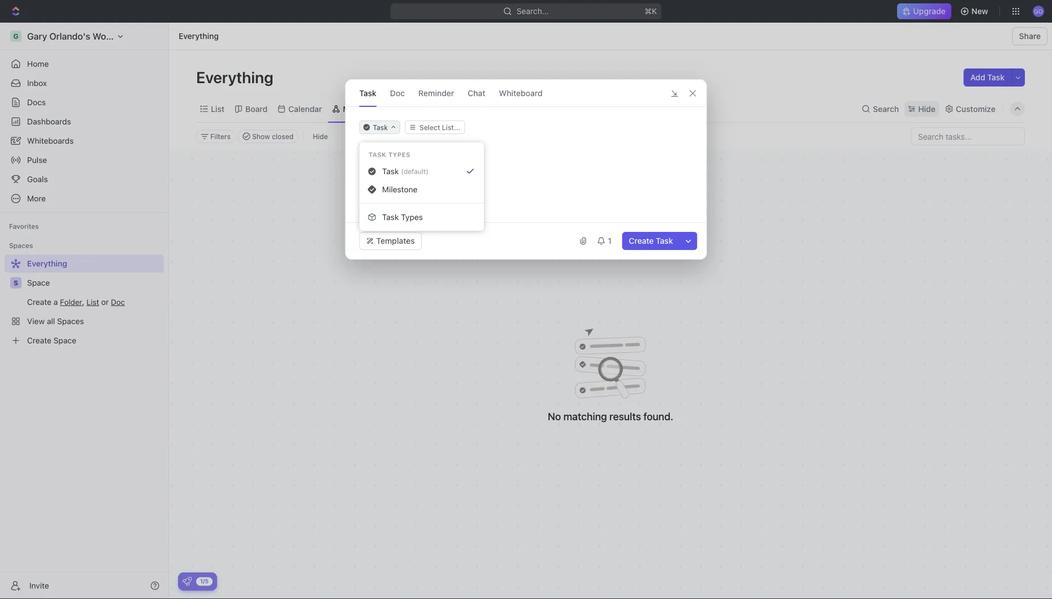 Task type: vqa. For each thing, say whether or not it's contained in the screenshot.
Folder (0)
no



Task type: locate. For each thing, give the bounding box(es) containing it.
space, , element
[[10, 277, 21, 289]]

new
[[972, 7, 989, 16]]

goals link
[[5, 170, 164, 188]]

home link
[[5, 55, 164, 73]]

0 horizontal spatial hide
[[313, 132, 328, 140]]

types up task (default)
[[389, 151, 411, 158]]

list link
[[209, 101, 225, 117]]

show closed
[[252, 132, 294, 140]]

everything
[[179, 31, 219, 41], [196, 68, 277, 86]]

hide inside dropdown button
[[919, 104, 936, 113]]

whiteboards
[[27, 136, 74, 145]]

share
[[1020, 31, 1041, 41]]

board
[[246, 104, 268, 113]]

1 vertical spatial everything
[[196, 68, 277, 86]]

0 vertical spatial task types
[[369, 151, 411, 158]]

upgrade
[[914, 7, 946, 16]]

add
[[971, 73, 986, 82]]

hide inside button
[[313, 132, 328, 140]]

task up map
[[360, 88, 377, 98]]

1 horizontal spatial hide
[[919, 104, 936, 113]]

found.
[[644, 410, 674, 422]]

reminder button
[[419, 80, 454, 106]]

Task Name text field
[[360, 141, 696, 154]]

docs
[[27, 98, 46, 107]]

task down map
[[373, 123, 388, 131]]

no
[[548, 410, 561, 422]]

search button
[[859, 101, 903, 117]]

dashboards link
[[5, 113, 164, 131]]

task down milestone
[[382, 212, 399, 222]]

1 vertical spatial task types
[[382, 212, 423, 222]]

new button
[[956, 2, 996, 20]]

goals
[[27, 175, 48, 184]]

hide button
[[308, 130, 333, 143]]

hide right search
[[919, 104, 936, 113]]

1 vertical spatial hide
[[313, 132, 328, 140]]

task right add
[[988, 73, 1005, 82]]

task types
[[369, 151, 411, 158], [382, 212, 423, 222]]

space
[[27, 278, 50, 287]]

task
[[988, 73, 1005, 82], [360, 88, 377, 98], [373, 123, 388, 131], [369, 151, 387, 158], [382, 167, 399, 176], [382, 212, 399, 222], [656, 236, 673, 246]]

search...
[[517, 7, 549, 16]]

onboarding checklist button element
[[183, 577, 192, 586]]

hide down calendar
[[313, 132, 328, 140]]

dashboards
[[27, 117, 71, 126]]

task up milestone
[[382, 167, 399, 176]]

add task
[[971, 73, 1005, 82]]

types down milestone button
[[401, 212, 423, 222]]

1 vertical spatial types
[[401, 212, 423, 222]]

hide
[[919, 104, 936, 113], [313, 132, 328, 140]]

invite
[[29, 581, 49, 590]]

⌘k
[[645, 7, 658, 16]]

types
[[389, 151, 411, 158], [401, 212, 423, 222]]

home
[[27, 59, 49, 68]]

dialog
[[345, 79, 707, 260]]

task types up task (default)
[[369, 151, 411, 158]]

search
[[873, 104, 900, 113]]

0 vertical spatial hide
[[919, 104, 936, 113]]

task types down milestone
[[382, 212, 423, 222]]

0 vertical spatial everything
[[179, 31, 219, 41]]



Task type: describe. For each thing, give the bounding box(es) containing it.
chat button
[[468, 80, 486, 106]]

mind
[[343, 104, 362, 113]]

spaces
[[9, 242, 33, 249]]

task right create
[[656, 236, 673, 246]]

task button
[[360, 120, 401, 134]]

upgrade link
[[898, 3, 952, 19]]

task types button
[[364, 208, 480, 226]]

task inside dropdown button
[[373, 123, 388, 131]]

whiteboard
[[499, 88, 543, 98]]

space link
[[27, 274, 162, 292]]

map
[[364, 104, 380, 113]]

closed
[[272, 132, 294, 140]]

matching
[[564, 410, 607, 422]]

whiteboards link
[[5, 132, 164, 150]]

share button
[[1013, 27, 1048, 45]]

dialog containing task
[[345, 79, 707, 260]]

milestone
[[382, 185, 418, 194]]

results
[[610, 410, 641, 422]]

show
[[252, 132, 270, 140]]

sidebar navigation
[[0, 23, 169, 599]]

Search tasks... text field
[[912, 128, 1025, 145]]

mind map
[[343, 104, 380, 113]]

calendar link
[[286, 101, 322, 117]]

chat
[[468, 88, 486, 98]]

task inside button
[[988, 73, 1005, 82]]

onboarding checklist button image
[[183, 577, 192, 586]]

0 vertical spatial types
[[389, 151, 411, 158]]

pulse
[[27, 155, 47, 165]]

show closed button
[[238, 130, 299, 143]]

create task
[[629, 236, 673, 246]]

task types inside "button"
[[382, 212, 423, 222]]

milestone button
[[364, 180, 480, 199]]

docs link
[[5, 93, 164, 111]]

doc
[[390, 88, 405, 98]]

everything link
[[176, 29, 222, 43]]

(default)
[[401, 167, 429, 175]]

reminder
[[419, 88, 454, 98]]

board link
[[243, 101, 268, 117]]

mind map link
[[341, 101, 380, 117]]

create
[[629, 236, 654, 246]]

doc button
[[390, 80, 405, 106]]

inbox link
[[5, 74, 164, 92]]

task down task dropdown button
[[369, 151, 387, 158]]

pulse link
[[5, 151, 164, 169]]

whiteboard button
[[499, 80, 543, 106]]

1/5
[[200, 578, 209, 584]]

types inside "button"
[[401, 212, 423, 222]]

hide button
[[905, 101, 940, 117]]

favorites button
[[5, 219, 43, 233]]

customize button
[[942, 101, 1000, 117]]

task button
[[360, 80, 377, 106]]

calendar
[[289, 104, 322, 113]]

s
[[14, 279, 18, 287]]

no matching results found.
[[548, 410, 674, 422]]

inbox
[[27, 78, 47, 88]]

task (default)
[[382, 167, 429, 176]]

customize
[[956, 104, 996, 113]]

list
[[211, 104, 225, 113]]

favorites
[[9, 222, 39, 230]]

create task button
[[622, 232, 680, 250]]

add task button
[[964, 68, 1012, 87]]



